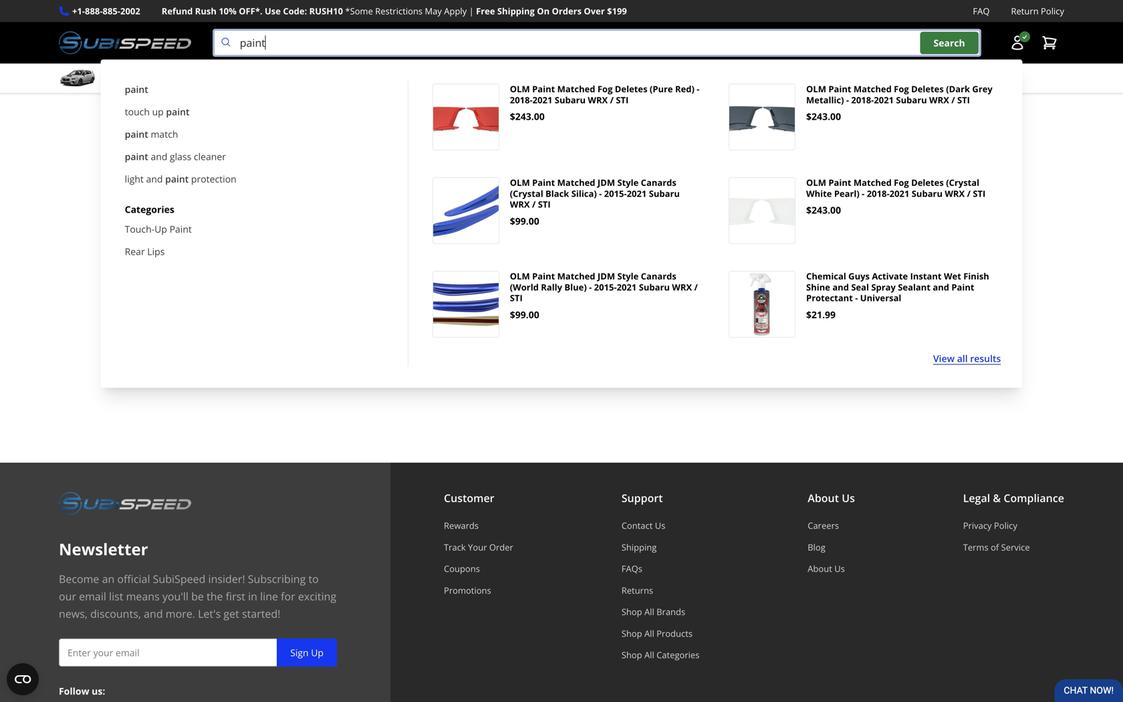 Task type: vqa. For each thing, say whether or not it's contained in the screenshot.
Steering
no



Task type: describe. For each thing, give the bounding box(es) containing it.
news,
[[59, 607, 88, 621]]

olm for olm paint matched jdm style canards (world rally blue) - 2015-2021 subaru wrx / sti $ 99.00
[[510, 270, 530, 282]]

red)
[[676, 83, 695, 95]]

fog for olm paint matched fog deletes (dark grey metallic) - 2018-2021 subaru wrx / sti $ 243.00
[[894, 83, 909, 95]]

open widget image
[[7, 663, 39, 696]]

2021 inside the olm paint matched fog deletes (pure red) - 2018-2021 subaru wrx / sti $ 243.00
[[533, 94, 553, 106]]

olm paint matched fog deletes (crystal white pearl) - 2018-2021 subaru wrx / sti $ 243.00
[[807, 177, 986, 216]]

shop all products
[[622, 628, 693, 640]]

1 horizontal spatial your
[[468, 541, 487, 553]]

lips
[[147, 245, 165, 258]]

privacy policy link
[[964, 520, 1065, 532]]

olm paint matched fog deletes (pure red) - 2018-2021 subaru wrx / sti image
[[433, 84, 499, 150]]

you'll
[[162, 589, 189, 604]]

faq
[[973, 5, 990, 17]]

rally
[[541, 281, 563, 293]]

chemical guys activate instant wet finish shine and seal spray sealant and paint protectant - universal image
[[730, 272, 795, 337]]

coupons link
[[444, 563, 514, 575]]

(crystal inside olm paint matched jdm style canards (crystal black silica) - 2015-2021 subaru wrx / sti $ 99.00
[[510, 188, 544, 200]]

protection
[[191, 173, 237, 185]]

99.00 for olm paint matched jdm style canards (crystal black silica) - 2015-2021 subaru wrx / sti $ 99.00
[[516, 215, 540, 227]]

21.99
[[812, 308, 836, 321]]

more.
[[166, 607, 195, 621]]

subispeed
[[153, 572, 206, 586]]

paint for olm paint matched jdm style canards (world rally blue) - 2015-2021 subaru wrx / sti $ 99.00
[[532, 270, 555, 282]]

2 subispeed logo image from the top
[[59, 490, 191, 518]]

paint for paint and glass cleaner
[[125, 150, 148, 163]]

products
[[657, 628, 693, 640]]

line
[[260, 589, 278, 604]]

(world
[[510, 281, 539, 293]]

1 search from the left
[[397, 271, 431, 286]]

button image
[[1010, 35, 1026, 51]]

subaru inside olm paint matched jdm style canards (world rally blue) - 2015-2021 subaru wrx / sti $ 99.00
[[639, 281, 670, 293]]

/ inside olm paint matched jdm style canards (crystal black silica) - 2015-2021 subaru wrx / sti $ 99.00
[[532, 198, 536, 210]]

sign
[[290, 647, 309, 659]]

return
[[1012, 5, 1039, 17]]

chemical
[[807, 270, 847, 282]]

no
[[534, 271, 547, 286]]

10%
[[219, 5, 237, 17]]

olm paint matched fog deletes (dark grey metallic) - 2018-2021 subaru wrx / sti image
[[730, 84, 795, 150]]

black
[[546, 188, 569, 200]]

our
[[59, 589, 76, 604]]

subaru inside the olm paint matched fog deletes (dark grey metallic) - 2018-2021 subaru wrx / sti $ 243.00
[[897, 94, 927, 106]]

touch
[[125, 105, 150, 118]]

terms of service link
[[964, 541, 1065, 553]]

term
[[434, 271, 459, 286]]

2021 inside the olm paint matched fog deletes (dark grey metallic) - 2018-2021 subaru wrx / sti $ 243.00
[[874, 94, 894, 106]]

about us link
[[808, 563, 855, 575]]

metallic)
[[807, 94, 844, 106]]

2015- for olm paint matched jdm style canards (world rally blue) - 2015-2021 subaru wrx / sti $ 99.00
[[594, 281, 617, 293]]

contact us
[[622, 520, 666, 532]]

light and paint protection
[[125, 173, 237, 185]]

0 horizontal spatial up
[[152, 105, 164, 118]]

grey
[[973, 83, 993, 95]]

matched for olm paint matched fog deletes (pure red) - 2018-2021 subaru wrx / sti $ 243.00
[[558, 83, 596, 95]]

2018- inside the olm paint matched fog deletes (pure red) - 2018-2021 subaru wrx / sti $ 243.00
[[510, 94, 533, 106]]

$ inside olm paint matched jdm style canards (crystal black silica) - 2015-2021 subaru wrx / sti $ 99.00
[[510, 215, 516, 227]]

sti inside olm paint matched jdm style canards (world rally blue) - 2015-2021 subaru wrx / sti $ 99.00
[[510, 292, 523, 304]]

style for olm paint matched jdm style canards (crystal black silica) - 2015-2021 subaru wrx / sti $ 99.00
[[618, 177, 639, 189]]

cleaner
[[194, 150, 226, 163]]

olm for olm paint matched fog deletes (dark grey metallic) - 2018-2021 subaru wrx / sti $ 243.00
[[807, 83, 827, 95]]

subscribing
[[248, 572, 306, 586]]

- inside olm paint matched jdm style canards (world rally blue) - 2015-2021 subaru wrx / sti $ 99.00
[[589, 281, 592, 293]]

deletes for olm paint matched fog deletes (crystal white pearl) - 2018-2021 subaru wrx / sti $ 243.00
[[912, 177, 944, 189]]

wrx inside the olm paint matched fog deletes (pure red) - 2018-2021 subaru wrx / sti $ 243.00
[[588, 94, 608, 106]]

sti inside the olm paint matched fog deletes (pure red) - 2018-2021 subaru wrx / sti $ 243.00
[[616, 94, 629, 106]]

olm paint matched fog deletes (crystal white pearl) - 2018-2021 subaru wrx / sti image
[[730, 178, 795, 244]]

service
[[1002, 541, 1030, 553]]

blue)
[[565, 281, 587, 293]]

sealant
[[898, 281, 931, 293]]

instant
[[911, 270, 942, 282]]

us for contact us link
[[655, 520, 666, 532]]

privacy policy
[[964, 520, 1018, 532]]

sti inside the olm paint matched fog deletes (dark grey metallic) - 2018-2021 subaru wrx / sti $ 243.00
[[958, 94, 970, 106]]

*some
[[345, 5, 373, 17]]

newsletter
[[59, 538, 148, 560]]

discounts,
[[90, 607, 141, 621]]

2021 inside olm paint matched fog deletes (crystal white pearl) - 2018-2021 subaru wrx / sti $ 243.00
[[890, 188, 910, 200]]

2 about from the top
[[808, 563, 833, 575]]

+1-
[[72, 5, 85, 17]]

results,
[[550, 271, 588, 286]]

follow us:
[[59, 685, 105, 698]]

shine
[[807, 281, 831, 293]]

243.00 for olm paint matched fog deletes (crystal white pearl) - 2018-2021 subaru wrx / sti $ 243.00
[[812, 204, 841, 216]]

2002
[[120, 5, 140, 17]]

order
[[490, 541, 514, 553]]

243.00 for olm paint matched fog deletes (dark grey metallic) - 2018-2021 subaru wrx / sti $ 243.00
[[812, 110, 841, 123]]

rear
[[125, 245, 145, 258]]

wrx inside the olm paint matched fog deletes (dark grey metallic) - 2018-2021 subaru wrx / sti $ 243.00
[[930, 94, 950, 106]]

another
[[645, 271, 686, 286]]

wrx inside olm paint matched jdm style canards (crystal black silica) - 2015-2021 subaru wrx / sti $ 99.00
[[510, 198, 530, 210]]

matched for olm paint matched jdm style canards (world rally blue) - 2015-2021 subaru wrx / sti $ 99.00
[[558, 270, 596, 282]]

1 about from the top
[[808, 491, 839, 505]]

in
[[248, 589, 257, 604]]

243.00 inside the olm paint matched fog deletes (pure red) - 2018-2021 subaru wrx / sti $ 243.00
[[516, 110, 545, 123]]

- inside chemical guys activate instant wet finish shine and seal spray sealant and paint protectant - universal $ 21.99
[[856, 292, 858, 304]]

/ inside the olm paint matched fog deletes (dark grey metallic) - 2018-2021 subaru wrx / sti $ 243.00
[[952, 94, 956, 106]]

rewards link
[[444, 520, 514, 532]]

seal
[[852, 281, 869, 293]]

885-
[[103, 5, 120, 17]]

insider!
[[208, 572, 245, 586]]

olm paint matched fog deletes (dark grey metallic) - 2018-2021 subaru wrx / sti $ 243.00
[[807, 83, 993, 123]]

1 subispeed logo image from the top
[[59, 29, 191, 57]]

matched for olm paint matched fog deletes (crystal white pearl) - 2018-2021 subaru wrx / sti $ 243.00
[[854, 177, 892, 189]]

fog for olm paint matched fog deletes (pure red) - 2018-2021 subaru wrx / sti $ 243.00
[[598, 83, 613, 95]]

/ inside olm paint matched fog deletes (crystal white pearl) - 2018-2021 subaru wrx / sti $ 243.00
[[968, 188, 971, 200]]

and left glass
[[151, 150, 167, 163]]

Enter your email text field
[[59, 639, 337, 667]]

white
[[807, 188, 832, 200]]

paint down paint and glass cleaner
[[165, 173, 189, 185]]

view all results
[[934, 352, 1001, 365]]

(dark
[[947, 83, 971, 95]]

sign up
[[290, 647, 324, 659]]

$ inside the olm paint matched fog deletes (dark grey metallic) - 2018-2021 subaru wrx / sti $ 243.00
[[807, 110, 812, 123]]

sti inside olm paint matched jdm style canards (crystal black silica) - 2015-2021 subaru wrx / sti $ 99.00
[[538, 198, 551, 210]]

up for touch-
[[155, 223, 167, 236]]

policy for return policy
[[1041, 5, 1065, 17]]

matched for olm paint matched fog deletes (dark grey metallic) - 2018-2021 subaru wrx / sti $ 243.00
[[854, 83, 892, 95]]

activate
[[872, 270, 908, 282]]

pearl)
[[835, 188, 860, 200]]

legal & compliance
[[964, 491, 1065, 505]]

touch-up paint
[[125, 223, 192, 236]]

subaru inside olm paint matched fog deletes (crystal white pearl) - 2018-2021 subaru wrx / sti $ 243.00
[[912, 188, 943, 200]]

1 horizontal spatial up
[[492, 271, 506, 286]]

subaru inside olm paint matched jdm style canards (crystal black silica) - 2015-2021 subaru wrx / sti $ 99.00
[[649, 188, 680, 200]]

shop for shop all brands
[[622, 606, 642, 618]]

careers link
[[808, 520, 855, 532]]

0 vertical spatial shipping
[[498, 5, 535, 17]]

glass
[[170, 150, 191, 163]]

started!
[[242, 607, 281, 621]]

search input field
[[213, 29, 982, 57]]

jdm for olm paint matched jdm style canards (crystal black silica) - 2015-2021 subaru wrx / sti $ 99.00
[[598, 177, 615, 189]]

+1-888-885-2002 link
[[72, 4, 140, 18]]

$ inside olm paint matched jdm style canards (world rally blue) - 2015-2021 subaru wrx / sti $ 99.00
[[510, 308, 516, 321]]

compliance
[[1004, 491, 1065, 505]]

blog
[[808, 541, 826, 553]]

rush
[[195, 5, 217, 17]]

off*.
[[239, 5, 263, 17]]

and right sealant
[[933, 281, 950, 293]]

privacy
[[964, 520, 992, 532]]

|
[[469, 5, 474, 17]]

restrictions
[[375, 5, 423, 17]]

return policy
[[1012, 5, 1065, 17]]

paint link
[[122, 81, 386, 98]]

with
[[509, 271, 531, 286]]

paint for olm paint matched fog deletes (pure red) - 2018-2021 subaru wrx / sti $ 243.00
[[532, 83, 555, 95]]

olm for olm paint matched fog deletes (pure red) - 2018-2021 subaru wrx / sti $ 243.00
[[510, 83, 530, 95]]

and inside 'become an official subispeed insider! subscribing to our email list means you'll be the first in line for exciting news, discounts, and more. let's get started!'
[[144, 607, 163, 621]]

olm for olm paint matched jdm style canards (crystal black silica) - 2015-2021 subaru wrx / sti $ 99.00
[[510, 177, 530, 189]]

paint up match
[[166, 105, 190, 118]]

$ inside the olm paint matched fog deletes (pure red) - 2018-2021 subaru wrx / sti $ 243.00
[[510, 110, 516, 123]]

2021 inside olm paint matched jdm style canards (world rally blue) - 2015-2021 subaru wrx / sti $ 99.00
[[617, 281, 637, 293]]



Task type: locate. For each thing, give the bounding box(es) containing it.
came
[[462, 271, 490, 286]]

deletes inside olm paint matched fog deletes (crystal white pearl) - 2018-2021 subaru wrx / sti $ 243.00
[[912, 177, 944, 189]]

paint for olm paint matched fog deletes (dark grey metallic) - 2018-2021 subaru wrx / sti $ 243.00
[[829, 83, 852, 95]]

an
[[102, 572, 115, 586]]

shop down shop all brands
[[622, 628, 642, 640]]

$ right olm paint matched jdm style canards (crystal black silica) - 2015-2021 subaru wrx / sti image
[[510, 215, 516, 227]]

over
[[584, 5, 605, 17]]

up
[[152, 105, 164, 118], [492, 271, 506, 286]]

promotions link
[[444, 584, 514, 597]]

1 vertical spatial policy
[[995, 520, 1018, 532]]

243.00 inside the olm paint matched fog deletes (dark grey metallic) - 2018-2021 subaru wrx / sti $ 243.00
[[812, 110, 841, 123]]

shop all categories link
[[622, 649, 700, 661]]

1 style from the top
[[618, 177, 639, 189]]

3 shop from the top
[[622, 649, 642, 661]]

fog down search input field
[[598, 83, 613, 95]]

categories down the products at the right bottom of page
[[657, 649, 700, 661]]

apply
[[444, 5, 467, 17]]

paint inside chemical guys activate instant wet finish shine and seal spray sealant and paint protectant - universal $ 21.99
[[952, 281, 975, 293]]

/ inside the olm paint matched fog deletes (pure red) - 2018-2021 subaru wrx / sti $ 243.00
[[610, 94, 614, 106]]

canards
[[641, 177, 677, 189], [641, 270, 677, 282]]

paint inside olm paint matched jdm style canards (world rally blue) - 2015-2021 subaru wrx / sti $ 99.00
[[532, 270, 555, 282]]

99.00
[[516, 215, 540, 227], [516, 308, 540, 321]]

spray
[[872, 281, 896, 293]]

code:
[[283, 5, 307, 17]]

sti inside olm paint matched fog deletes (crystal white pearl) - 2018-2021 subaru wrx / sti $ 243.00
[[973, 188, 986, 200]]

0 vertical spatial all
[[645, 606, 655, 618]]

us up shipping link
[[655, 520, 666, 532]]

for
[[281, 589, 295, 604]]

olm right olm paint matched fog deletes (dark grey metallic) - 2018-2021 subaru wrx / sti image
[[807, 83, 827, 95]]

243.00 right olm paint matched fog deletes (pure red) - 2018-2021 subaru wrx / sti image on the left top
[[516, 110, 545, 123]]

policy for privacy policy
[[995, 520, 1018, 532]]

subispeed logo image up newsletter
[[59, 490, 191, 518]]

jdm left try
[[598, 270, 615, 282]]

99.00 inside olm paint matched jdm style canards (crystal black silica) - 2015-2021 subaru wrx / sti $ 99.00
[[516, 215, 540, 227]]

style for olm paint matched jdm style canards (world rally blue) - 2015-2021 subaru wrx / sti $ 99.00
[[618, 270, 639, 282]]

track
[[444, 541, 466, 553]]

view all results link
[[934, 351, 1001, 366]]

$ down protectant
[[807, 308, 812, 321]]

olm left black
[[510, 177, 530, 189]]

shop all brands
[[622, 606, 686, 618]]

shipping left on
[[498, 5, 535, 17]]

search button
[[921, 32, 979, 54]]

all for brands
[[645, 606, 655, 618]]

olm inside the olm paint matched fog deletes (pure red) - 2018-2021 subaru wrx / sti $ 243.00
[[510, 83, 530, 95]]

wrx inside olm paint matched jdm style canards (world rally blue) - 2015-2021 subaru wrx / sti $ 99.00
[[672, 281, 692, 293]]

universal
[[861, 292, 902, 304]]

about
[[808, 491, 839, 505], [808, 563, 833, 575]]

1 jdm from the top
[[598, 177, 615, 189]]

matched inside olm paint matched jdm style canards (crystal black silica) - 2015-2021 subaru wrx / sti $ 99.00
[[558, 177, 596, 189]]

and right light
[[146, 173, 163, 185]]

- inside olm paint matched jdm style canards (crystal black silica) - 2015-2021 subaru wrx / sti $ 99.00
[[599, 188, 602, 200]]

us up careers link
[[842, 491, 855, 505]]

orders
[[552, 5, 582, 17]]

1 vertical spatial subispeed logo image
[[59, 490, 191, 518]]

2018- for olm paint matched fog deletes (crystal white pearl) - 2018-2021 subaru wrx / sti $ 243.00
[[867, 188, 890, 200]]

policy up terms of service link
[[995, 520, 1018, 532]]

up right touch in the left of the page
[[152, 105, 164, 118]]

all down shop all brands
[[645, 628, 655, 640]]

$199
[[607, 5, 627, 17]]

contact
[[622, 520, 653, 532]]

blog link
[[808, 541, 855, 553]]

1 shop from the top
[[622, 606, 642, 618]]

view
[[934, 352, 955, 365]]

2021
[[533, 94, 553, 106], [874, 94, 894, 106], [627, 188, 647, 200], [890, 188, 910, 200], [617, 281, 637, 293]]

shipping link
[[622, 541, 700, 553]]

up
[[155, 223, 167, 236], [311, 647, 324, 659]]

about us up careers link
[[808, 491, 855, 505]]

1 vertical spatial all
[[645, 628, 655, 640]]

term.
[[726, 271, 754, 286]]

subispeed logo image
[[59, 29, 191, 57], [59, 490, 191, 518]]

(crystal inside olm paint matched fog deletes (crystal white pearl) - 2018-2021 subaru wrx / sti $ 243.00
[[947, 177, 980, 189]]

- inside the olm paint matched fog deletes (dark grey metallic) - 2018-2021 subaru wrx / sti $ 243.00
[[847, 94, 849, 106]]

email
[[79, 589, 106, 604]]

your up coupons link
[[468, 541, 487, 553]]

99.00 down (world
[[516, 308, 540, 321]]

olm inside olm paint matched fog deletes (crystal white pearl) - 2018-2021 subaru wrx / sti $ 243.00
[[807, 177, 827, 189]]

0 vertical spatial about
[[808, 491, 839, 505]]

&
[[993, 491, 1001, 505]]

us down blog link
[[835, 563, 845, 575]]

track your order
[[444, 541, 514, 553]]

1 horizontal spatial up
[[311, 647, 324, 659]]

search left term.
[[689, 271, 723, 286]]

1 about us from the top
[[808, 491, 855, 505]]

wrx inside olm paint matched fog deletes (crystal white pearl) - 2018-2021 subaru wrx / sti $ 243.00
[[945, 188, 965, 200]]

0 horizontal spatial search
[[397, 271, 431, 286]]

all for products
[[645, 628, 655, 640]]

become
[[59, 572, 99, 586]]

0 vertical spatial canards
[[641, 177, 677, 189]]

fog for olm paint matched fog deletes (crystal white pearl) - 2018-2021 subaru wrx / sti $ 243.00
[[894, 177, 909, 189]]

canards inside olm paint matched jdm style canards (crystal black silica) - 2015-2021 subaru wrx / sti $ 99.00
[[641, 177, 677, 189]]

wet
[[944, 270, 962, 282]]

finish
[[964, 270, 990, 282]]

1 vertical spatial about us
[[808, 563, 845, 575]]

and left seal at the right top of page
[[833, 281, 849, 293]]

olm left pearl)
[[807, 177, 827, 189]]

1 vertical spatial up
[[311, 647, 324, 659]]

touch up paint
[[125, 105, 190, 118]]

2018- inside olm paint matched fog deletes (crystal white pearl) - 2018-2021 subaru wrx / sti $ 243.00
[[867, 188, 890, 200]]

us:
[[92, 685, 105, 698]]

canards for olm paint matched jdm style canards (world rally blue) - 2015-2021 subaru wrx / sti $ 99.00
[[641, 270, 677, 282]]

0 vertical spatial up
[[155, 223, 167, 236]]

return policy link
[[1012, 4, 1065, 18]]

style right silica) at the right of page
[[618, 177, 639, 189]]

style inside olm paint matched jdm style canards (crystal black silica) - 2015-2021 subaru wrx / sti $ 99.00
[[618, 177, 639, 189]]

matched
[[558, 83, 596, 95], [854, 83, 892, 95], [558, 177, 596, 189], [854, 177, 892, 189], [558, 270, 596, 282]]

2 vertical spatial shop
[[622, 649, 642, 661]]

1 horizontal spatial shipping
[[622, 541, 657, 553]]

shipping down contact
[[622, 541, 657, 553]]

guys
[[849, 270, 870, 282]]

fog right pearl)
[[894, 177, 909, 189]]

matched inside olm paint matched fog deletes (crystal white pearl) - 2018-2021 subaru wrx / sti $ 243.00
[[854, 177, 892, 189]]

shop for shop all categories
[[622, 649, 642, 661]]

jdm for olm paint matched jdm style canards (world rally blue) - 2015-2021 subaru wrx / sti $ 99.00
[[598, 270, 615, 282]]

about down blog
[[808, 563, 833, 575]]

up right sign
[[311, 647, 324, 659]]

silica)
[[572, 188, 597, 200]]

all
[[958, 352, 968, 365]]

1 vertical spatial us
[[655, 520, 666, 532]]

sti
[[616, 94, 629, 106], [958, 94, 970, 106], [973, 188, 986, 200], [538, 198, 551, 210], [510, 292, 523, 304]]

2 canards from the top
[[641, 270, 677, 282]]

2 vertical spatial all
[[645, 649, 655, 661]]

olm paint matched jdm style canards (world rally blue) - 2015-2021 subaru wrx / sti $ 99.00
[[510, 270, 698, 321]]

promotions
[[444, 584, 491, 597]]

paint up touch in the left of the page
[[125, 83, 148, 96]]

shop down shop all products
[[622, 649, 642, 661]]

0 vertical spatial 99.00
[[516, 215, 540, 227]]

customer
[[444, 491, 495, 505]]

0 horizontal spatial categories
[[125, 203, 174, 216]]

jdm right silica) at the right of page
[[598, 177, 615, 189]]

0 vertical spatial shop
[[622, 606, 642, 618]]

support
[[622, 491, 663, 505]]

olm paint matched fog deletes (pure red) - 2018-2021 subaru wrx / sti $ 243.00
[[510, 83, 700, 123]]

2021 inside olm paint matched jdm style canards (crystal black silica) - 2015-2021 subaru wrx / sti $ 99.00
[[627, 188, 647, 200]]

1 vertical spatial shipping
[[622, 541, 657, 553]]

1 vertical spatial 99.00
[[516, 308, 540, 321]]

matched inside olm paint matched jdm style canards (world rally blue) - 2015-2021 subaru wrx / sti $ 99.00
[[558, 270, 596, 282]]

and down 'means'
[[144, 607, 163, 621]]

be
[[191, 589, 204, 604]]

olm inside the olm paint matched fog deletes (dark grey metallic) - 2018-2021 subaru wrx / sti $ 243.00
[[807, 83, 827, 95]]

official
[[117, 572, 150, 586]]

2015- right blue)
[[594, 281, 617, 293]]

deletes for olm paint matched fog deletes (dark grey metallic) - 2018-2021 subaru wrx / sti $ 243.00
[[912, 83, 944, 95]]

3 all from the top
[[645, 649, 655, 661]]

1 vertical spatial style
[[618, 270, 639, 282]]

99.00 for olm paint matched jdm style canards (world rally blue) - 2015-2021 subaru wrx / sti $ 99.00
[[516, 308, 540, 321]]

0 horizontal spatial policy
[[995, 520, 1018, 532]]

up for sign
[[311, 647, 324, 659]]

canards inside olm paint matched jdm style canards (world rally blue) - 2015-2021 subaru wrx / sti $ 99.00
[[641, 270, 677, 282]]

careers
[[808, 520, 839, 532]]

2018- right olm paint matched fog deletes (pure red) - 2018-2021 subaru wrx / sti image on the left top
[[510, 94, 533, 106]]

faqs link
[[622, 563, 700, 575]]

1 all from the top
[[645, 606, 655, 618]]

all for categories
[[645, 649, 655, 661]]

1 vertical spatial up
[[492, 271, 506, 286]]

paint inside the olm paint matched fog deletes (dark grey metallic) - 2018-2021 subaru wrx / sti $ 243.00
[[829, 83, 852, 95]]

/ inside olm paint matched jdm style canards (world rally blue) - 2015-2021 subaru wrx / sti $ 99.00
[[695, 281, 698, 293]]

243.00 down metallic) on the top right
[[812, 110, 841, 123]]

faqs
[[622, 563, 643, 575]]

all down shop all products
[[645, 649, 655, 661]]

$ down metallic) on the top right
[[807, 110, 812, 123]]

$
[[510, 110, 516, 123], [807, 110, 812, 123], [807, 204, 812, 216], [510, 215, 516, 227], [510, 308, 516, 321], [807, 308, 812, 321]]

the
[[207, 589, 223, 604]]

up inside button
[[311, 647, 324, 659]]

brands
[[657, 606, 686, 618]]

deletes inside the olm paint matched fog deletes (dark grey metallic) - 2018-2021 subaru wrx / sti $ 243.00
[[912, 83, 944, 95]]

0 horizontal spatial up
[[155, 223, 167, 236]]

become an official subispeed insider! subscribing to our email list means you'll be the first in line for exciting news, discounts, and more. let's get started!
[[59, 572, 337, 621]]

2018- inside the olm paint matched fog deletes (dark grey metallic) - 2018-2021 subaru wrx / sti $ 243.00
[[852, 94, 874, 106]]

0 vertical spatial policy
[[1041, 5, 1065, 17]]

- right pearl)
[[862, 188, 865, 200]]

means
[[126, 589, 160, 604]]

touch-
[[125, 223, 155, 236]]

fog inside the olm paint matched fog deletes (dark grey metallic) - 2018-2021 subaru wrx / sti $ 243.00
[[894, 83, 909, 95]]

2 all from the top
[[645, 628, 655, 640]]

0 vertical spatial jdm
[[598, 177, 615, 189]]

rewards
[[444, 520, 479, 532]]

1 vertical spatial about
[[808, 563, 833, 575]]

fog inside olm paint matched fog deletes (crystal white pearl) - 2018-2021 subaru wrx / sti $ 243.00
[[894, 177, 909, 189]]

1 vertical spatial jdm
[[598, 270, 615, 282]]

olm paint matched jdm style canards (crystal black silica) - 2015-2021 subaru wrx / sti image
[[433, 178, 499, 244]]

1 vertical spatial categories
[[657, 649, 700, 661]]

style left another
[[618, 270, 639, 282]]

0 vertical spatial 2015-
[[604, 188, 627, 200]]

$ down (world
[[510, 308, 516, 321]]

2 search from the left
[[689, 271, 723, 286]]

jdm inside olm paint matched jdm style canards (crystal black silica) - 2015-2021 subaru wrx / sti $ 99.00
[[598, 177, 615, 189]]

1 vertical spatial your
[[468, 541, 487, 553]]

up left with
[[492, 271, 506, 286]]

rear lips link
[[122, 243, 386, 260]]

fog left (dark
[[894, 83, 909, 95]]

- right metallic) on the top right
[[847, 94, 849, 106]]

paint for paint match
[[125, 128, 148, 141]]

1 canards from the top
[[641, 177, 677, 189]]

paint inside the olm paint matched fog deletes (pure red) - 2018-2021 subaru wrx / sti $ 243.00
[[532, 83, 555, 95]]

$ down white
[[807, 204, 812, 216]]

about us down blog link
[[808, 563, 845, 575]]

fog inside the olm paint matched fog deletes (pure red) - 2018-2021 subaru wrx / sti $ 243.00
[[598, 83, 613, 95]]

all
[[645, 606, 655, 618], [645, 628, 655, 640], [645, 649, 655, 661]]

1 horizontal spatial policy
[[1041, 5, 1065, 17]]

shop for shop all products
[[622, 628, 642, 640]]

2015- inside olm paint matched jdm style canards (crystal black silica) - 2015-2021 subaru wrx / sti $ 99.00
[[604, 188, 627, 200]]

-
[[697, 83, 700, 95], [847, 94, 849, 106], [599, 188, 602, 200], [862, 188, 865, 200], [589, 281, 592, 293], [856, 292, 858, 304]]

refund
[[162, 5, 193, 17]]

1 99.00 from the top
[[516, 215, 540, 227]]

2015- right silica) at the right of page
[[604, 188, 627, 200]]

paint inside olm paint matched fog deletes (crystal white pearl) - 2018-2021 subaru wrx / sti $ 243.00
[[829, 177, 852, 189]]

let's
[[198, 607, 221, 621]]

0 vertical spatial subispeed logo image
[[59, 29, 191, 57]]

olm for olm paint matched fog deletes (crystal white pearl) - 2018-2021 subaru wrx / sti $ 243.00
[[807, 177, 827, 189]]

olm paint matched jdm style canards (world rally blue) - 2015-2021 subaru wrx / sti image
[[433, 272, 499, 337]]

us for 'about us' link
[[835, 563, 845, 575]]

olm inside olm paint matched jdm style canards (world rally blue) - 2015-2021 subaru wrx / sti $ 99.00
[[510, 270, 530, 282]]

all left brands
[[645, 606, 655, 618]]

chemical guys activate instant wet finish shine and seal spray sealant and paint protectant - universal $ 21.99
[[807, 270, 990, 321]]

1 vertical spatial canards
[[641, 270, 677, 282]]

categories
[[125, 203, 174, 216], [657, 649, 700, 661]]

paint for paint
[[125, 83, 148, 96]]

99.00 inside olm paint matched jdm style canards (world rally blue) - 2015-2021 subaru wrx / sti $ 99.00
[[516, 308, 540, 321]]

0 vertical spatial about us
[[808, 491, 855, 505]]

0 horizontal spatial (crystal
[[510, 188, 544, 200]]

- inside olm paint matched fog deletes (crystal white pearl) - 2018-2021 subaru wrx / sti $ 243.00
[[862, 188, 865, 200]]

0 vertical spatial us
[[842, 491, 855, 505]]

2 style from the top
[[618, 270, 639, 282]]

policy right return
[[1041, 5, 1065, 17]]

99.00 up with
[[516, 215, 540, 227]]

- right blue)
[[589, 281, 592, 293]]

0 vertical spatial categories
[[125, 203, 174, 216]]

matched inside the olm paint matched fog deletes (dark grey metallic) - 2018-2021 subaru wrx / sti $ 243.00
[[854, 83, 892, 95]]

subispeed logo image down 2002
[[59, 29, 191, 57]]

2 vertical spatial us
[[835, 563, 845, 575]]

1 vertical spatial 2015-
[[594, 281, 617, 293]]

paint up light
[[125, 150, 148, 163]]

2018- for olm paint matched fog deletes (dark grey metallic) - 2018-2021 subaru wrx / sti $ 243.00
[[852, 94, 874, 106]]

0 vertical spatial style
[[618, 177, 639, 189]]

to
[[309, 572, 319, 586]]

olm right olm paint matched fog deletes (pure red) - 2018-2021 subaru wrx / sti image on the left top
[[510, 83, 530, 95]]

- inside the olm paint matched fog deletes (pure red) - 2018-2021 subaru wrx / sti $ 243.00
[[697, 83, 700, 95]]

0 horizontal spatial your
[[370, 271, 394, 286]]

please
[[591, 271, 625, 286]]

shop down returns
[[622, 606, 642, 618]]

1 horizontal spatial (crystal
[[947, 177, 980, 189]]

up up lips
[[155, 223, 167, 236]]

style inside olm paint matched jdm style canards (world rally blue) - 2015-2021 subaru wrx / sti $ 99.00
[[618, 270, 639, 282]]

2015- for olm paint matched jdm style canards (crystal black silica) - 2015-2021 subaru wrx / sti $ 99.00
[[604, 188, 627, 200]]

try
[[627, 271, 642, 286]]

243.00 inside olm paint matched fog deletes (crystal white pearl) - 2018-2021 subaru wrx / sti $ 243.00
[[812, 204, 841, 216]]

1 horizontal spatial categories
[[657, 649, 700, 661]]

olm inside olm paint matched jdm style canards (crystal black silica) - 2015-2021 subaru wrx / sti $ 99.00
[[510, 177, 530, 189]]

get
[[224, 607, 239, 621]]

- right silica) at the right of page
[[599, 188, 602, 200]]

matched inside the olm paint matched fog deletes (pure red) - 2018-2021 subaru wrx / sti $ 243.00
[[558, 83, 596, 95]]

2018- right pearl)
[[867, 188, 890, 200]]

2 99.00 from the top
[[516, 308, 540, 321]]

- down guys
[[856, 292, 858, 304]]

- right red)
[[697, 83, 700, 95]]

$ inside chemical guys activate instant wet finish shine and seal spray sealant and paint protectant - universal $ 21.99
[[807, 308, 812, 321]]

$ inside olm paint matched fog deletes (crystal white pearl) - 2018-2021 subaru wrx / sti $ 243.00
[[807, 204, 812, 216]]

2 shop from the top
[[622, 628, 642, 640]]

paint for olm paint matched jdm style canards (crystal black silica) - 2015-2021 subaru wrx / sti $ 99.00
[[532, 177, 555, 189]]

paint for olm paint matched fog deletes (crystal white pearl) - 2018-2021 subaru wrx / sti $ 243.00
[[829, 177, 852, 189]]

1 vertical spatial shop
[[622, 628, 642, 640]]

olm left no
[[510, 270, 530, 282]]

search left the term
[[397, 271, 431, 286]]

canards for olm paint matched jdm style canards (crystal black silica) - 2015-2021 subaru wrx / sti $ 99.00
[[641, 177, 677, 189]]

(pure
[[650, 83, 673, 95]]

2 jdm from the top
[[598, 270, 615, 282]]

paint down touch in the left of the page
[[125, 128, 148, 141]]

matched for olm paint matched jdm style canards (crystal black silica) - 2015-2021 subaru wrx / sti $ 99.00
[[558, 177, 596, 189]]

deletes
[[615, 83, 648, 95], [912, 83, 944, 95], [912, 177, 944, 189]]

jdm
[[598, 177, 615, 189], [598, 270, 615, 282]]

jdm inside olm paint matched jdm style canards (world rally blue) - 2015-2021 subaru wrx / sti $ 99.00
[[598, 270, 615, 282]]

0 horizontal spatial shipping
[[498, 5, 535, 17]]

refund rush 10% off*. use code: rush10 *some restrictions may apply | free shipping on orders over $199
[[162, 5, 627, 17]]

2 about us from the top
[[808, 563, 845, 575]]

categories up touch-up paint
[[125, 203, 174, 216]]

1 horizontal spatial search
[[689, 271, 723, 286]]

0 vertical spatial your
[[370, 271, 394, 286]]

0 vertical spatial up
[[152, 105, 164, 118]]

subaru
[[555, 94, 586, 106], [897, 94, 927, 106], [649, 188, 680, 200], [912, 188, 943, 200], [639, 281, 670, 293]]

your
[[370, 271, 394, 286], [468, 541, 487, 553]]

deletes for olm paint matched fog deletes (pure red) - 2018-2021 subaru wrx / sti $ 243.00
[[615, 83, 648, 95]]

subaru inside the olm paint matched fog deletes (pure red) - 2018-2021 subaru wrx / sti $ 243.00
[[555, 94, 586, 106]]

about up careers
[[808, 491, 839, 505]]

deletes inside the olm paint matched fog deletes (pure red) - 2018-2021 subaru wrx / sti $ 243.00
[[615, 83, 648, 95]]

paint inside olm paint matched jdm style canards (crystal black silica) - 2015-2021 subaru wrx / sti $ 99.00
[[532, 177, 555, 189]]

list
[[109, 589, 123, 604]]

shop all brands link
[[622, 606, 700, 618]]

243.00 down white
[[812, 204, 841, 216]]

your left the term
[[370, 271, 394, 286]]

$ right olm paint matched fog deletes (pure red) - 2018-2021 subaru wrx / sti image on the left top
[[510, 110, 516, 123]]

2015- inside olm paint matched jdm style canards (world rally blue) - 2015-2021 subaru wrx / sti $ 99.00
[[594, 281, 617, 293]]

your search term came up with no results, please try another search term.
[[370, 271, 754, 286]]

2018- right metallic) on the top right
[[852, 94, 874, 106]]



